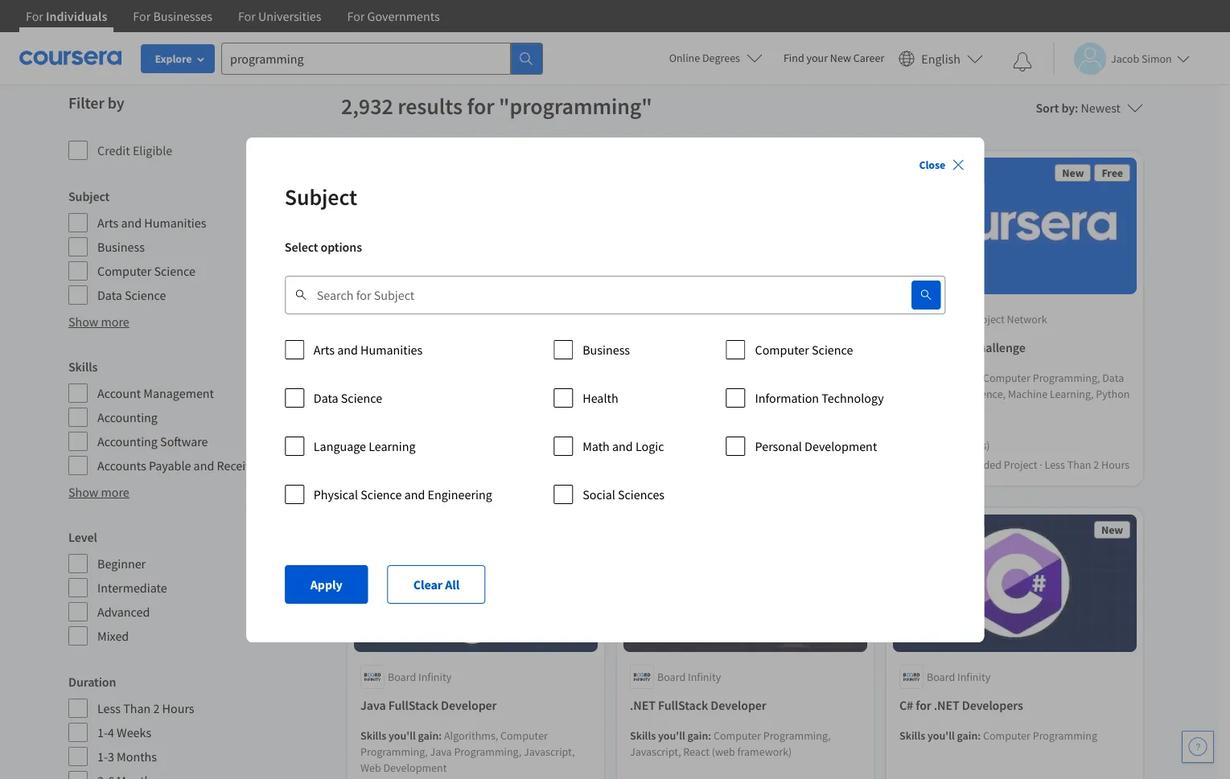 Task type: describe. For each thing, give the bounding box(es) containing it.
c#
[[899, 697, 913, 713]]

duration group
[[68, 673, 331, 780]]

business inside subject group
[[97, 239, 145, 255]]

skills up the "web"
[[360, 729, 386, 743]]

find
[[784, 51, 804, 65]]

arts and humanities inside subject group
[[97, 215, 206, 231]]

infinity for java
[[418, 670, 451, 685]]

newest
[[1081, 100, 1121, 116]]

web
[[360, 761, 381, 775]]

filter
[[68, 93, 104, 113]]

clear all button
[[388, 565, 485, 604]]

developer for .net fullstack developer
[[711, 697, 766, 713]]

algorithms, computer programming, problem solving, python programming
[[360, 371, 548, 418]]

algorithms, for solving,
[[444, 371, 498, 386]]

: down java fullstack developer
[[439, 729, 442, 743]]

2 .net from the left
[[934, 697, 959, 713]]

board infinity for c#
[[927, 670, 991, 685]]

2,932 results for "programming"
[[341, 92, 652, 121]]

programming inside algorithms, computer programming, problem solving, python programming
[[360, 403, 425, 418]]

show for data
[[68, 314, 98, 330]]

computer programming, javascript, react (web framework)
[[630, 729, 831, 759]]

for individuals
[[26, 8, 107, 24]]

1 · from the left
[[675, 458, 677, 473]]

information technology
[[755, 390, 884, 406]]

free
[[1102, 166, 1123, 180]]

coursera project network
[[927, 312, 1047, 327]]

network
[[1007, 312, 1047, 327]]

computer inside algorithms, computer programming, problem solving, python programming
[[500, 371, 548, 386]]

science,
[[967, 387, 1006, 402]]

0 vertical spatial 4
[[733, 458, 739, 473]]

3 · from the left
[[963, 458, 965, 473]]

engineering
[[428, 486, 492, 502]]

learning,
[[1050, 387, 1094, 402]]

show more for data science
[[68, 314, 129, 330]]

for universities
[[238, 8, 321, 24]]

find your new career
[[784, 51, 884, 65]]

1 horizontal spatial for
[[916, 697, 931, 713]]

0 horizontal spatial new
[[830, 51, 851, 65]]

less than 2 hours
[[97, 701, 194, 717]]

0 horizontal spatial for
[[467, 92, 494, 121]]

skills you'll gain : for .net
[[630, 729, 714, 743]]

computer programming, data analysis, data science, machine learning, python programming
[[899, 371, 1130, 418]]

python inside computer programming, programming principles, python programming
[[748, 407, 782, 421]]

fullstack for java
[[388, 697, 438, 713]]

sciences
[[618, 486, 665, 502]]

by for filter
[[108, 93, 124, 113]]

search image
[[920, 288, 933, 301]]

programming down c# for .net developers link at the bottom
[[1033, 729, 1097, 743]]

and inside subject group
[[121, 215, 142, 231]]

3 gain from the left
[[957, 729, 978, 743]]

logic
[[635, 438, 664, 454]]

2 university from the left
[[657, 312, 705, 327]]

gain for java
[[418, 729, 439, 743]]

1 .net from the left
[[630, 697, 656, 713]]

board for .net
[[657, 670, 686, 685]]

data science challenge
[[899, 340, 1026, 356]]

algorithms, computer programming, java programming, javascript, web development
[[360, 729, 575, 775]]

computer inside algorithms, computer programming, java programming, javascript, web development
[[500, 729, 548, 743]]

for for businesses
[[133, 8, 151, 24]]

reviews) inside (40 reviews) intermediate · guided project · less than 2 hours
[[951, 439, 990, 453]]

"programming"
[[499, 92, 652, 121]]

select subject options element
[[285, 333, 945, 527]]

language
[[314, 438, 366, 454]]

introduction
[[647, 340, 715, 356]]

python inside computer programming, data analysis, data science, machine learning, python programming
[[1096, 387, 1130, 402]]

solving,
[[473, 387, 510, 402]]

course
[[680, 458, 712, 473]]

(40
[[934, 439, 948, 453]]

your
[[807, 51, 828, 65]]

management
[[143, 385, 214, 401]]

by for sort
[[1061, 100, 1075, 116]]

machine
[[1008, 387, 1048, 402]]

analysis,
[[899, 387, 941, 402]]

python inside algorithms, computer programming, problem solving, python programming
[[512, 387, 546, 402]]

you'll for .net
[[658, 729, 685, 743]]

board for java
[[388, 670, 416, 685]]

and inside skills 'group'
[[194, 458, 214, 474]]

.net fullstack developer
[[630, 697, 766, 713]]

duke university
[[388, 312, 461, 327]]

javascript, inside computer programming, javascript, react (web framework)
[[630, 745, 681, 759]]

python programming fundamentals
[[360, 340, 558, 356]]

computer inside computer programming, programming principles, python programming
[[714, 391, 761, 405]]

university of leeds
[[657, 312, 746, 327]]

development inside algorithms, computer programming, java programming, javascript, web development
[[383, 761, 447, 775]]

software
[[160, 434, 208, 450]]

arts inside select subject options element
[[314, 342, 335, 358]]

show more button for accounts
[[68, 483, 129, 502]]

javascript, inside algorithms, computer programming, java programming, javascript, web development
[[524, 745, 575, 759]]

: up react
[[708, 729, 711, 743]]

programming, inside computer programming, javascript, react (web framework)
[[763, 729, 831, 743]]

3
[[108, 749, 114, 765]]

algorithms, for programming,
[[444, 729, 498, 743]]

principles,
[[697, 407, 746, 421]]

(7
[[395, 439, 404, 453]]

accounting software
[[97, 434, 208, 450]]

skills you'll gain : computer programming
[[899, 729, 1097, 743]]

challenge
[[971, 340, 1026, 356]]

credit
[[97, 142, 130, 158]]

for businesses
[[133, 8, 212, 24]]

apply
[[310, 576, 342, 593]]

humanities inside select subject options element
[[360, 342, 423, 358]]

level
[[68, 529, 97, 545]]

governments
[[367, 8, 440, 24]]

new for c# for .net developers
[[1101, 523, 1123, 538]]

(40 reviews) intermediate · guided project · less than 2 hours
[[899, 439, 1130, 473]]

3 you'll from the left
[[928, 729, 955, 743]]

4.6
[[646, 439, 661, 453]]

humanities inside subject group
[[144, 215, 206, 231]]

career
[[853, 51, 884, 65]]

infinity for .net
[[688, 670, 721, 685]]

board for c#
[[927, 670, 955, 685]]

intermediate inside (40 reviews) intermediate · guided project · less than 2 hours
[[899, 458, 960, 473]]

show more button for data
[[68, 312, 129, 331]]

receivable
[[217, 458, 275, 474]]

options
[[321, 239, 362, 255]]

data inside select subject options element
[[314, 390, 338, 406]]

.net fullstack developer link
[[630, 696, 861, 715]]

programming inside python programming fundamentals link
[[402, 340, 478, 356]]

english button
[[892, 32, 990, 84]]

personal development
[[755, 438, 877, 454]]

clear all
[[413, 576, 459, 593]]

computer inside computer programming, data analysis, data science, machine learning, python programming
[[983, 371, 1030, 386]]

programming, down java fullstack developer link
[[454, 745, 521, 759]]

accounting for accounting software
[[97, 434, 158, 450]]

select
[[285, 239, 318, 255]]

python programming fundamentals link
[[360, 338, 591, 358]]

payable
[[149, 458, 191, 474]]

universities
[[258, 8, 321, 24]]

more for accounts
[[101, 484, 129, 500]]

social sciences
[[583, 486, 665, 502]]

2 inside (40 reviews) intermediate · guided project · less than 2 hours
[[1094, 458, 1099, 473]]

an introduction to programming using python link
[[630, 338, 861, 377]]

technology
[[822, 390, 884, 406]]

data inside data science challenge link
[[899, 340, 925, 356]]

data science inside subject group
[[97, 287, 166, 303]]

programming inside computer programming, data analysis, data science, machine learning, python programming
[[899, 403, 964, 418]]

beginner for beginner
[[97, 556, 146, 572]]

1
[[720, 458, 725, 473]]

close
[[919, 157, 945, 172]]

java inside java fullstack developer link
[[360, 697, 386, 713]]

physical
[[314, 486, 358, 502]]

infinity for c#
[[957, 670, 991, 685]]

more for data
[[101, 314, 129, 330]]



Task type: vqa. For each thing, say whether or not it's contained in the screenshot.
'hours' in Introduction To Html And Css Module 2 • 6 Hours To Complete
no



Task type: locate. For each thing, give the bounding box(es) containing it.
subject down the credit
[[68, 188, 110, 204]]

physical science and engineering
[[314, 486, 492, 502]]

0 horizontal spatial developer
[[441, 697, 497, 713]]

show more up account
[[68, 314, 129, 330]]

programming right to
[[732, 340, 807, 356]]

1 reviews) from the left
[[406, 439, 445, 453]]

1 university from the left
[[414, 312, 461, 327]]

1 vertical spatial 4
[[108, 725, 114, 741]]

show more button down accounts
[[68, 483, 129, 502]]

computer inside select subject options element
[[755, 342, 809, 358]]

weeks right -
[[741, 458, 772, 473]]

1 vertical spatial for
[[916, 697, 931, 713]]

show notifications image
[[1013, 52, 1032, 72]]

1 horizontal spatial hours
[[1101, 458, 1130, 473]]

python right learning,
[[1096, 387, 1130, 402]]

reviews) up beginner · course · 1 - 4 weeks
[[681, 439, 720, 453]]

weeks inside duration group
[[117, 725, 151, 741]]

weeks
[[741, 458, 772, 473], [117, 725, 151, 741]]

0 vertical spatial show
[[68, 314, 98, 330]]

skills you'll gain :
[[360, 729, 444, 743], [630, 729, 714, 743]]

0 horizontal spatial subject
[[68, 188, 110, 204]]

skills inside 'group'
[[68, 359, 98, 375]]

programming down information technology
[[784, 407, 849, 421]]

accounting
[[97, 409, 158, 426], [97, 434, 158, 450]]

1 vertical spatial show more
[[68, 484, 129, 500]]

1 developer from the left
[[441, 697, 497, 713]]

1 horizontal spatial intermediate
[[899, 458, 960, 473]]

accounts
[[97, 458, 146, 474]]

1 horizontal spatial arts and humanities
[[314, 342, 423, 358]]

reviews) for introduction
[[681, 439, 720, 453]]

reviews) up guided
[[951, 439, 990, 453]]

developer for java fullstack developer
[[441, 697, 497, 713]]

4 right -
[[733, 458, 739, 473]]

by
[[108, 93, 124, 113], [1061, 100, 1075, 116]]

·
[[675, 458, 677, 473], [715, 458, 717, 473], [963, 458, 965, 473], [1040, 458, 1042, 473]]

1 vertical spatial arts and humanities
[[314, 342, 423, 358]]

accounts payable and receivable
[[97, 458, 275, 474]]

new for data science challenge
[[1062, 166, 1084, 180]]

1 vertical spatial 1-
[[97, 749, 108, 765]]

4
[[733, 458, 739, 473], [108, 725, 114, 741]]

1-4 weeks
[[97, 725, 151, 741]]

board infinity
[[388, 670, 451, 685], [657, 670, 721, 685], [927, 670, 991, 685]]

0 vertical spatial show more
[[68, 314, 129, 330]]

for left individuals
[[26, 8, 43, 24]]

python down information at the right
[[748, 407, 782, 421]]

computer science inside select subject options element
[[755, 342, 853, 358]]

skills group
[[68, 357, 331, 476]]

0 vertical spatial more
[[101, 314, 129, 330]]

intermediate
[[899, 458, 960, 473], [97, 580, 167, 596]]

board up "c# for .net developers"
[[927, 670, 955, 685]]

reviews) right the (7
[[406, 439, 445, 453]]

· left "1"
[[715, 458, 717, 473]]

social
[[583, 486, 615, 502]]

duke
[[388, 312, 412, 327]]

accounting up accounts
[[97, 434, 158, 450]]

programming, up learning
[[360, 387, 428, 402]]

1 horizontal spatial business
[[583, 342, 630, 358]]

python right the solving,
[[512, 387, 546, 402]]

fullstack for .net
[[658, 697, 708, 713]]

intermediate down (40
[[899, 458, 960, 473]]

months
[[117, 749, 157, 765]]

2 down learning,
[[1094, 458, 1099, 473]]

1 horizontal spatial less
[[1045, 458, 1065, 473]]

1 show more from the top
[[68, 314, 129, 330]]

you'll for java
[[389, 729, 416, 743]]

less inside (40 reviews) intermediate · guided project · less than 2 hours
[[1045, 458, 1065, 473]]

duration
[[68, 674, 116, 690]]

0 vertical spatial for
[[467, 92, 494, 121]]

for for universities
[[238, 8, 256, 24]]

less
[[1045, 458, 1065, 473], [97, 701, 121, 717]]

for
[[467, 92, 494, 121], [916, 697, 931, 713]]

1 vertical spatial arts
[[314, 342, 335, 358]]

2 show more button from the top
[[68, 483, 129, 502]]

0 horizontal spatial skills you'll gain :
[[360, 729, 444, 743]]

an introduction to programming using python
[[630, 340, 839, 375]]

0 vertical spatial beginner
[[630, 458, 672, 473]]

algorithms, down java fullstack developer link
[[444, 729, 498, 743]]

data science challenge link
[[899, 338, 1130, 358]]

0 vertical spatial humanities
[[144, 215, 206, 231]]

1 horizontal spatial javascript,
[[630, 745, 681, 759]]

3 board infinity from the left
[[927, 670, 991, 685]]

0 horizontal spatial reviews)
[[406, 439, 445, 453]]

2 horizontal spatial you'll
[[928, 729, 955, 743]]

infinity
[[418, 670, 451, 685], [688, 670, 721, 685], [957, 670, 991, 685]]

0 horizontal spatial infinity
[[418, 670, 451, 685]]

less inside duration group
[[97, 701, 121, 717]]

you'll up react
[[658, 729, 685, 743]]

than inside (40 reviews) intermediate · guided project · less than 2 hours
[[1067, 458, 1091, 473]]

programming, inside algorithms, computer programming, problem solving, python programming
[[360, 387, 428, 402]]

2
[[1094, 458, 1099, 473], [153, 701, 160, 717]]

developer up computer programming, javascript, react (web framework)
[[711, 697, 766, 713]]

hours inside (40 reviews) intermediate · guided project · less than 2 hours
[[1101, 458, 1130, 473]]

1 horizontal spatial board
[[657, 670, 686, 685]]

0 vertical spatial 1-
[[97, 725, 108, 741]]

arts and humanities
[[97, 215, 206, 231], [314, 342, 423, 358]]

new
[[830, 51, 851, 65], [1062, 166, 1084, 180], [1101, 523, 1123, 538]]

1 vertical spatial computer science
[[755, 342, 853, 358]]

skills you'll gain : up react
[[630, 729, 714, 743]]

you'll
[[389, 729, 416, 743], [658, 729, 685, 743], [928, 729, 955, 743]]

2 vertical spatial new
[[1101, 523, 1123, 538]]

for left businesses
[[133, 8, 151, 24]]

accounting down account
[[97, 409, 158, 426]]

learning
[[369, 438, 416, 454]]

1 horizontal spatial by
[[1061, 100, 1075, 116]]

1 gain from the left
[[418, 729, 439, 743]]

university up introduction
[[657, 312, 705, 327]]

board up java fullstack developer
[[388, 670, 416, 685]]

infinity up "c# for .net developers"
[[957, 670, 991, 685]]

eligible
[[133, 142, 172, 158]]

4.4 (7 reviews)
[[377, 439, 445, 453]]

0 vertical spatial java
[[360, 697, 386, 713]]

2 more from the top
[[101, 484, 129, 500]]

data science inside select subject options element
[[314, 390, 382, 406]]

2 inside duration group
[[153, 701, 160, 717]]

2 you'll from the left
[[658, 729, 685, 743]]

1 algorithms, from the top
[[444, 371, 498, 386]]

0 horizontal spatial by
[[108, 93, 124, 113]]

1- up 3
[[97, 725, 108, 741]]

1 vertical spatial algorithms,
[[444, 729, 498, 743]]

0 vertical spatial arts and humanities
[[97, 215, 206, 231]]

development right the "web"
[[383, 761, 447, 775]]

programming up 4.6
[[630, 407, 694, 421]]

python down duke
[[360, 340, 400, 356]]

less up 1-4 weeks at the bottom left of the page
[[97, 701, 121, 717]]

0 horizontal spatial less
[[97, 701, 121, 717]]

find your new career link
[[775, 48, 892, 68]]

1- for 4
[[97, 725, 108, 741]]

1 horizontal spatial infinity
[[688, 670, 721, 685]]

using
[[809, 340, 839, 356]]

2 board infinity from the left
[[657, 670, 721, 685]]

Search by keyword search field
[[317, 276, 873, 314]]

development down technology
[[805, 438, 877, 454]]

0 vertical spatial project
[[971, 312, 1005, 327]]

for governments
[[347, 8, 440, 24]]

1 vertical spatial hours
[[162, 701, 194, 717]]

0 horizontal spatial humanities
[[144, 215, 206, 231]]

0 horizontal spatial gain
[[418, 729, 439, 743]]

for for governments
[[347, 8, 365, 24]]

you'll down "c# for .net developers"
[[928, 729, 955, 743]]

english
[[921, 50, 961, 66]]

· right guided
[[1040, 458, 1042, 473]]

for left governments
[[347, 8, 365, 24]]

.net
[[630, 697, 656, 713], [934, 697, 959, 713]]

1 accounting from the top
[[97, 409, 158, 426]]

show up level
[[68, 484, 98, 500]]

you'll down java fullstack developer
[[389, 729, 416, 743]]

4 inside duration group
[[108, 725, 114, 741]]

1 vertical spatial than
[[123, 701, 151, 717]]

1 horizontal spatial developer
[[711, 697, 766, 713]]

beginner · course · 1 - 4 weeks
[[630, 458, 772, 473]]

programming, up personal
[[763, 391, 831, 405]]

intermediate inside level group
[[97, 580, 167, 596]]

beginner inside level group
[[97, 556, 146, 572]]

0 horizontal spatial javascript,
[[524, 745, 575, 759]]

4 up 3
[[108, 725, 114, 741]]

apply button
[[285, 565, 368, 604]]

reviews)
[[406, 439, 445, 453], [681, 439, 720, 453], [951, 439, 990, 453]]

account
[[97, 385, 141, 401]]

programming down "duke university"
[[402, 340, 478, 356]]

4.4
[[377, 439, 392, 453]]

2 algorithms, from the top
[[444, 729, 498, 743]]

javascript,
[[524, 745, 575, 759], [630, 745, 681, 759]]

4.6 (28 reviews)
[[646, 439, 720, 453]]

than inside duration group
[[123, 701, 151, 717]]

1 vertical spatial java
[[430, 745, 452, 759]]

python
[[360, 340, 400, 356], [630, 359, 669, 375], [512, 387, 546, 402], [1096, 387, 1130, 402], [748, 407, 782, 421]]

1 horizontal spatial new
[[1062, 166, 1084, 180]]

algorithms,
[[444, 371, 498, 386], [444, 729, 498, 743]]

algorithms, inside algorithms, computer programming, java programming, javascript, web development
[[444, 729, 498, 743]]

skills down c# on the bottom of the page
[[899, 729, 925, 743]]

java up the "web"
[[360, 697, 386, 713]]

2 javascript, from the left
[[630, 745, 681, 759]]

show up account
[[68, 314, 98, 330]]

1 vertical spatial humanities
[[360, 342, 423, 358]]

help center image
[[1188, 738, 1208, 757]]

4 for from the left
[[347, 8, 365, 24]]

for right c# on the bottom of the page
[[916, 697, 931, 713]]

1 vertical spatial accounting
[[97, 434, 158, 450]]

0 horizontal spatial weeks
[[117, 725, 151, 741]]

1 horizontal spatial humanities
[[360, 342, 423, 358]]

4 · from the left
[[1040, 458, 1042, 473]]

0 horizontal spatial 2
[[153, 701, 160, 717]]

show more for accounts payable and receivable
[[68, 484, 129, 500]]

less right guided
[[1045, 458, 1065, 473]]

subject group
[[68, 187, 331, 306]]

developers
[[962, 697, 1023, 713]]

credit eligible
[[97, 142, 172, 158]]

arts and humanities down duke
[[314, 342, 423, 358]]

1 board from the left
[[388, 670, 416, 685]]

1 horizontal spatial university
[[657, 312, 705, 327]]

0 horizontal spatial you'll
[[389, 729, 416, 743]]

board infinity up java fullstack developer
[[388, 670, 451, 685]]

3 board from the left
[[927, 670, 955, 685]]

2 horizontal spatial new
[[1101, 523, 1123, 538]]

2 accounting from the top
[[97, 434, 158, 450]]

1 horizontal spatial skills you'll gain :
[[630, 729, 714, 743]]

beginner for beginner · course · 1 - 4 weeks
[[630, 458, 672, 473]]

programming, up framework)
[[763, 729, 831, 743]]

subject inside subject 'dialog'
[[285, 182, 357, 211]]

2 · from the left
[[715, 458, 717, 473]]

show more button
[[68, 312, 129, 331], [68, 483, 129, 502]]

1 infinity from the left
[[418, 670, 451, 685]]

more up account
[[101, 314, 129, 330]]

2 infinity from the left
[[688, 670, 721, 685]]

algorithms, inside algorithms, computer programming, problem solving, python programming
[[444, 371, 498, 386]]

gain up react
[[688, 729, 708, 743]]

show more button up account
[[68, 312, 129, 331]]

subject inside subject group
[[68, 188, 110, 204]]

· down (28
[[675, 458, 677, 473]]

health
[[583, 390, 618, 406]]

0 horizontal spatial development
[[383, 761, 447, 775]]

2 board from the left
[[657, 670, 686, 685]]

0 horizontal spatial data science
[[97, 287, 166, 303]]

programming up learning
[[360, 403, 425, 418]]

project up challenge
[[971, 312, 1005, 327]]

1 javascript, from the left
[[524, 745, 575, 759]]

beginner down "logic"
[[630, 458, 672, 473]]

0 horizontal spatial 4
[[108, 725, 114, 741]]

1-3 months
[[97, 749, 157, 765]]

python inside an introduction to programming using python
[[630, 359, 669, 375]]

0 vertical spatial accounting
[[97, 409, 158, 426]]

weeks up months at the bottom left of the page
[[117, 725, 151, 741]]

university
[[414, 312, 461, 327], [657, 312, 705, 327]]

0 vertical spatial than
[[1067, 458, 1091, 473]]

2 horizontal spatial board infinity
[[927, 670, 991, 685]]

1 show more button from the top
[[68, 312, 129, 331]]

subject up select options
[[285, 182, 357, 211]]

fullstack up algorithms, computer programming, java programming, javascript, web development
[[388, 697, 438, 713]]

computer
[[97, 263, 152, 279], [755, 342, 809, 358], [500, 371, 548, 386], [983, 371, 1030, 386], [714, 391, 761, 405], [500, 729, 548, 743], [714, 729, 761, 743], [983, 729, 1030, 743]]

board infinity up .net fullstack developer in the bottom right of the page
[[657, 670, 721, 685]]

2 skills you'll gain : from the left
[[630, 729, 714, 743]]

computer inside subject group
[[97, 263, 152, 279]]

1 horizontal spatial gain
[[688, 729, 708, 743]]

arts inside subject group
[[97, 215, 118, 231]]

programming, up learning,
[[1033, 371, 1100, 386]]

programming inside an introduction to programming using python
[[732, 340, 807, 356]]

1- for 3
[[97, 749, 108, 765]]

board infinity for .net
[[657, 670, 721, 685]]

1 horizontal spatial .net
[[934, 697, 959, 713]]

1 vertical spatial beginner
[[97, 556, 146, 572]]

arts and humanities inside select subject options element
[[314, 342, 423, 358]]

1 vertical spatial data science
[[314, 390, 382, 406]]

1 horizontal spatial subject
[[285, 182, 357, 211]]

for left universities
[[238, 8, 256, 24]]

intermediate up advanced at the left bottom
[[97, 580, 167, 596]]

1 fullstack from the left
[[388, 697, 438, 713]]

programming down analysis, in the right of the page
[[899, 403, 964, 418]]

skills up account
[[68, 359, 98, 375]]

0 horizontal spatial fullstack
[[388, 697, 438, 713]]

0 horizontal spatial than
[[123, 701, 151, 717]]

humanities down duke
[[360, 342, 423, 358]]

1 vertical spatial less
[[97, 701, 121, 717]]

1 show from the top
[[68, 314, 98, 330]]

fundamentals
[[480, 340, 558, 356]]

subject dialog
[[246, 137, 984, 642]]

project right guided
[[1004, 458, 1037, 473]]

beginner up advanced at the left bottom
[[97, 556, 146, 572]]

framework)
[[737, 745, 792, 759]]

level group
[[68, 528, 331, 647]]

python down an
[[630, 359, 669, 375]]

0 vertical spatial less
[[1045, 458, 1065, 473]]

c# for .net developers
[[899, 697, 1023, 713]]

1 vertical spatial 2
[[153, 701, 160, 717]]

computer science
[[97, 263, 195, 279], [755, 342, 853, 358]]

1- down 1-4 weeks at the bottom left of the page
[[97, 749, 108, 765]]

1 vertical spatial new
[[1062, 166, 1084, 180]]

hours inside duration group
[[162, 701, 194, 717]]

0 vertical spatial 2
[[1094, 458, 1099, 473]]

skills you'll gain : for java
[[360, 729, 444, 743]]

of
[[707, 312, 716, 327]]

sort
[[1036, 100, 1059, 116]]

programming, inside computer programming, data analysis, data science, machine learning, python programming
[[1033, 371, 1100, 386]]

business inside select subject options element
[[583, 342, 630, 358]]

-
[[728, 458, 731, 473]]

2 gain from the left
[[688, 729, 708, 743]]

sort by : newest
[[1036, 100, 1121, 116]]

to
[[718, 340, 729, 356]]

0 vertical spatial weeks
[[741, 458, 772, 473]]

1 horizontal spatial than
[[1067, 458, 1091, 473]]

2 fullstack from the left
[[658, 697, 708, 713]]

1 you'll from the left
[[389, 729, 416, 743]]

mixed
[[97, 628, 129, 644]]

0 horizontal spatial intermediate
[[97, 580, 167, 596]]

1 horizontal spatial reviews)
[[681, 439, 720, 453]]

1 more from the top
[[101, 314, 129, 330]]

algorithms, up the solving,
[[444, 371, 498, 386]]

java down java fullstack developer
[[430, 745, 452, 759]]

1 vertical spatial business
[[583, 342, 630, 358]]

2 show from the top
[[68, 484, 98, 500]]

arts and humanities down eligible
[[97, 215, 206, 231]]

1 for from the left
[[26, 8, 43, 24]]

skills down .net fullstack developer in the bottom right of the page
[[630, 729, 656, 743]]

(28
[[664, 439, 679, 453]]

2 for from the left
[[133, 8, 151, 24]]

0 vertical spatial business
[[97, 239, 145, 255]]

board infinity for java
[[388, 670, 451, 685]]

science
[[154, 263, 195, 279], [125, 287, 166, 303], [927, 340, 969, 356], [812, 342, 853, 358], [341, 390, 382, 406], [361, 486, 402, 502]]

computer programming, programming principles, python programming
[[630, 391, 849, 421]]

3 infinity from the left
[[957, 670, 991, 685]]

close button
[[913, 150, 971, 179]]

infinity up java fullstack developer
[[418, 670, 451, 685]]

1 horizontal spatial data science
[[314, 390, 382, 406]]

data science
[[97, 287, 166, 303], [314, 390, 382, 406]]

programming
[[402, 340, 478, 356], [732, 340, 807, 356], [360, 403, 425, 418], [899, 403, 964, 418], [630, 407, 694, 421], [784, 407, 849, 421], [1033, 729, 1097, 743]]

2 horizontal spatial board
[[927, 670, 955, 685]]

computer inside computer programming, javascript, react (web framework)
[[714, 729, 761, 743]]

0 horizontal spatial java
[[360, 697, 386, 713]]

accounting for accounting
[[97, 409, 158, 426]]

None search field
[[221, 42, 543, 74]]

1 vertical spatial intermediate
[[97, 580, 167, 596]]

than down learning,
[[1067, 458, 1091, 473]]

coursera image
[[19, 45, 121, 71]]

than up 1-4 weeks at the bottom left of the page
[[123, 701, 151, 717]]

1 vertical spatial show more button
[[68, 483, 129, 502]]

3 reviews) from the left
[[951, 439, 990, 453]]

more down accounts
[[101, 484, 129, 500]]

computer science inside subject group
[[97, 263, 195, 279]]

gain
[[418, 729, 439, 743], [688, 729, 708, 743], [957, 729, 978, 743]]

2 reviews) from the left
[[681, 439, 720, 453]]

project inside (40 reviews) intermediate · guided project · less than 2 hours
[[1004, 458, 1037, 473]]

filter by
[[68, 93, 124, 113]]

1 horizontal spatial computer science
[[755, 342, 853, 358]]

2 horizontal spatial gain
[[957, 729, 978, 743]]

0 vertical spatial show more button
[[68, 312, 129, 331]]

0 vertical spatial arts
[[97, 215, 118, 231]]

: down developers
[[978, 729, 981, 743]]

1 horizontal spatial fullstack
[[658, 697, 708, 713]]

2 1- from the top
[[97, 749, 108, 765]]

by right sort
[[1061, 100, 1075, 116]]

humanities
[[144, 215, 206, 231], [360, 342, 423, 358]]

programming, inside computer programming, programming principles, python programming
[[763, 391, 831, 405]]

gain down java fullstack developer
[[418, 729, 439, 743]]

2 horizontal spatial reviews)
[[951, 439, 990, 453]]

2 show more from the top
[[68, 484, 129, 500]]

show for accounts
[[68, 484, 98, 500]]

developer
[[441, 697, 497, 713], [711, 697, 766, 713]]

leeds
[[719, 312, 746, 327]]

board infinity up "c# for .net developers"
[[927, 670, 991, 685]]

development
[[805, 438, 877, 454], [383, 761, 447, 775]]

0 horizontal spatial arts and humanities
[[97, 215, 206, 231]]

advanced
[[97, 604, 150, 620]]

reviews) for programming
[[406, 439, 445, 453]]

0 horizontal spatial board infinity
[[388, 670, 451, 685]]

1 horizontal spatial 4
[[733, 458, 739, 473]]

by right filter in the top of the page
[[108, 93, 124, 113]]

developer up algorithms, computer programming, java programming, javascript, web development
[[441, 697, 497, 713]]

· left guided
[[963, 458, 965, 473]]

react
[[683, 745, 709, 759]]

2 developer from the left
[[711, 697, 766, 713]]

3 for from the left
[[238, 8, 256, 24]]

programming, up the "web"
[[360, 745, 428, 759]]

banner navigation
[[13, 0, 453, 44]]

1 horizontal spatial weeks
[[741, 458, 772, 473]]

fullstack up react
[[658, 697, 708, 713]]

2 up months at the bottom left of the page
[[153, 701, 160, 717]]

0 horizontal spatial university
[[414, 312, 461, 327]]

1 board infinity from the left
[[388, 670, 451, 685]]

individuals
[[46, 8, 107, 24]]

board
[[388, 670, 416, 685], [657, 670, 686, 685], [927, 670, 955, 685]]

development inside select subject options element
[[805, 438, 877, 454]]

0 horizontal spatial hours
[[162, 701, 194, 717]]

1 skills you'll gain : from the left
[[360, 729, 444, 743]]

for for individuals
[[26, 8, 43, 24]]

java inside algorithms, computer programming, java programming, javascript, web development
[[430, 745, 452, 759]]

humanities down eligible
[[144, 215, 206, 231]]

0 horizontal spatial .net
[[630, 697, 656, 713]]

arts
[[97, 215, 118, 231], [314, 342, 335, 358]]

all
[[445, 576, 459, 593]]

infinity up .net fullstack developer in the bottom right of the page
[[688, 670, 721, 685]]

show more down accounts
[[68, 484, 129, 500]]

information
[[755, 390, 819, 406]]

: left newest
[[1075, 100, 1078, 116]]

1 1- from the top
[[97, 725, 108, 741]]

for right results
[[467, 92, 494, 121]]

gain for .net
[[688, 729, 708, 743]]

1 vertical spatial project
[[1004, 458, 1037, 473]]

0 vertical spatial data science
[[97, 287, 166, 303]]

data inside subject group
[[97, 287, 122, 303]]



